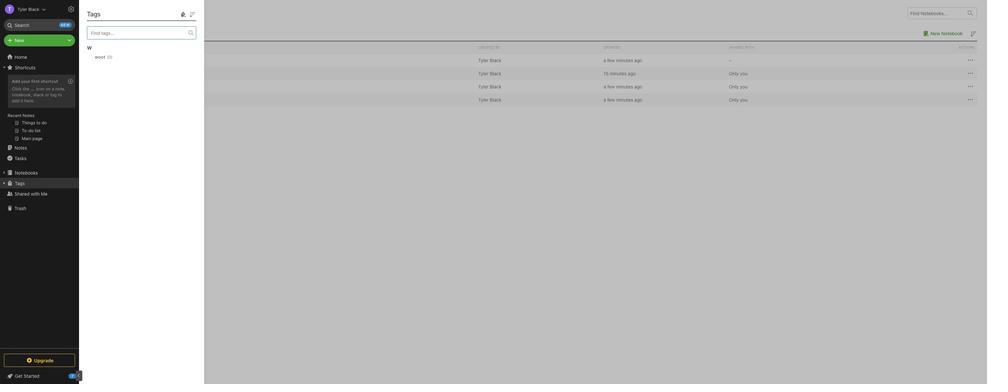 Task type: vqa. For each thing, say whether or not it's contained in the screenshot.
To-
no



Task type: locate. For each thing, give the bounding box(es) containing it.
you for things to do row
[[741, 84, 748, 89]]

1 vertical spatial a few minutes ago
[[604, 84, 643, 89]]

0 horizontal spatial new
[[15, 38, 24, 43]]

3 you from the top
[[741, 97, 748, 103]]

0 horizontal spatial notebooks
[[15, 170, 38, 176]]

ago
[[635, 58, 643, 63], [628, 71, 636, 76], [635, 84, 643, 89], [635, 97, 643, 103]]

notebook
[[93, 30, 114, 36]]

ago inside first notebook row
[[635, 58, 643, 63]]

0 vertical spatial a few minutes ago
[[604, 58, 643, 63]]

new down the find notebooks… text box
[[931, 31, 941, 36]]

tyler black inside first notebook row
[[479, 58, 502, 63]]

a inside the 'to-do list' row
[[604, 97, 607, 103]]

0 horizontal spatial notebook
[[120, 58, 140, 63]]

notebook inside row
[[120, 58, 140, 63]]

row group
[[89, 54, 978, 106]]

things to do row
[[89, 80, 978, 93]]

1 vertical spatial tags
[[15, 181, 25, 186]]

tag
[[50, 92, 57, 98]]

you inside things to do row
[[741, 84, 748, 89]]

tags button
[[0, 178, 79, 189]]

notebook for new notebook
[[942, 31, 963, 36]]

tyler inside first notebook row
[[479, 58, 489, 63]]

black inside main page row
[[490, 71, 502, 76]]

new notebook button
[[922, 30, 963, 38]]

tyler
[[17, 6, 27, 12], [479, 58, 489, 63], [479, 71, 489, 76], [479, 84, 489, 89], [479, 97, 489, 103]]

tags up 1
[[87, 10, 101, 18]]

1 horizontal spatial new
[[931, 31, 941, 36]]

only you inside things to do row
[[730, 84, 748, 89]]

tyler for first notebook row
[[479, 58, 489, 63]]

notebooks up notebook
[[89, 9, 120, 17]]

to-do list row
[[89, 93, 978, 106]]

a few minutes ago inside things to do row
[[604, 84, 643, 89]]

black
[[28, 6, 39, 12], [490, 58, 502, 63], [490, 71, 502, 76], [490, 84, 502, 89], [490, 97, 502, 103]]

notebook right first
[[120, 58, 140, 63]]

15
[[604, 71, 609, 76]]

1 vertical spatial new
[[15, 38, 24, 43]]

notebook,
[[12, 92, 32, 98]]

add
[[12, 79, 20, 84]]

1 you from the top
[[741, 71, 748, 76]]

shared with
[[730, 45, 755, 49]]

0 vertical spatial few
[[608, 58, 615, 63]]

1 horizontal spatial notebook
[[942, 31, 963, 36]]

black inside things to do row
[[490, 84, 502, 89]]

get started
[[15, 374, 39, 380]]

0 vertical spatial notebook
[[942, 31, 963, 36]]

notes
[[23, 113, 35, 118], [15, 145, 27, 151]]

1 vertical spatial you
[[741, 84, 748, 89]]

tyler black inside things to do row
[[479, 84, 502, 89]]

tyler inside field
[[17, 6, 27, 12]]

2 vertical spatial only you
[[730, 97, 748, 103]]

only you for things to do row
[[730, 84, 748, 89]]

only inside main page row
[[730, 71, 739, 76]]

2 vertical spatial you
[[741, 97, 748, 103]]

recent notes
[[8, 113, 35, 118]]

first
[[109, 58, 118, 63]]

tyler black for first notebook row
[[479, 58, 502, 63]]

3 only from the top
[[730, 97, 739, 103]]

tyler for things to do row
[[479, 84, 489, 89]]

tyler black inside main page row
[[479, 71, 502, 76]]

first notebook button
[[100, 56, 150, 64]]

a
[[604, 58, 607, 63], [604, 84, 607, 89], [52, 86, 54, 92], [604, 97, 607, 103]]

only
[[730, 71, 739, 76], [730, 84, 739, 89], [730, 97, 739, 103]]

2 you from the top
[[741, 84, 748, 89]]

tags
[[87, 10, 101, 18], [15, 181, 25, 186]]

row group containing first notebook
[[89, 54, 978, 106]]

2 vertical spatial only
[[730, 97, 739, 103]]

new inside new popup button
[[15, 38, 24, 43]]

notes up the tasks
[[15, 145, 27, 151]]

w woot ( 0 )
[[87, 45, 113, 60]]

1 only you from the top
[[730, 71, 748, 76]]

2 few from the top
[[608, 84, 615, 89]]

black inside the 'to-do list' row
[[490, 97, 502, 103]]

home
[[15, 54, 27, 60]]

minutes for first notebook row
[[617, 58, 634, 63]]

shortcut
[[41, 79, 58, 84]]

add
[[12, 98, 19, 103]]

tags up shared on the left
[[15, 181, 25, 186]]

0 vertical spatial new
[[931, 31, 941, 36]]

0 vertical spatial only you
[[730, 71, 748, 76]]

0 vertical spatial tags
[[87, 10, 101, 18]]

2 only you from the top
[[730, 84, 748, 89]]

new up home
[[15, 38, 24, 43]]

new
[[61, 23, 70, 27]]

7
[[71, 375, 74, 379]]

minutes inside things to do row
[[617, 84, 634, 89]]

–
[[730, 58, 732, 63]]

minutes for the 'to-do list' row
[[617, 97, 634, 103]]

to
[[58, 92, 62, 98]]

with
[[31, 191, 40, 197]]

tyler for main page row
[[479, 71, 489, 76]]

minutes inside main page row
[[610, 71, 627, 76]]

ago inside things to do row
[[635, 84, 643, 89]]

ago inside the 'to-do list' row
[[635, 97, 643, 103]]

upgrade
[[34, 358, 54, 364]]

a few minutes ago for things to do row
[[604, 84, 643, 89]]

trash
[[15, 206, 26, 211]]

home link
[[0, 52, 79, 62]]

main page row
[[89, 67, 978, 80]]

created by
[[479, 45, 501, 49]]

tyler black for things to do row
[[479, 84, 502, 89]]

your
[[21, 79, 30, 84]]

group containing add your first shortcut
[[0, 73, 79, 145]]

notebook
[[942, 31, 963, 36], [120, 58, 140, 63]]

2 vertical spatial few
[[608, 97, 615, 103]]

new search field
[[9, 19, 72, 31]]

few inside the 'to-do list' row
[[608, 97, 615, 103]]

notebooks
[[89, 9, 120, 17], [15, 170, 38, 176]]

few inside things to do row
[[608, 84, 615, 89]]

here.
[[24, 98, 34, 103]]

tyler inside main page row
[[479, 71, 489, 76]]

expand notebooks image
[[2, 170, 7, 176]]

1
[[89, 30, 91, 36]]

notes right recent
[[23, 113, 35, 118]]

ago for things to do row
[[635, 84, 643, 89]]

notebook up actions
[[942, 31, 963, 36]]

only you inside the 'to-do list' row
[[730, 97, 748, 103]]

notebooks down the tasks
[[15, 170, 38, 176]]

1 vertical spatial notebooks
[[15, 170, 38, 176]]

few inside first notebook row
[[608, 58, 615, 63]]

trash link
[[0, 203, 79, 214]]

0 vertical spatial notebooks
[[89, 9, 120, 17]]

only you
[[730, 71, 748, 76], [730, 84, 748, 89], [730, 97, 748, 103]]

minutes inside the 'to-do list' row
[[617, 97, 634, 103]]

1 a few minutes ago from the top
[[604, 58, 643, 63]]

notebooks link
[[0, 168, 79, 178]]

only you for the 'to-do list' row
[[730, 97, 748, 103]]

tyler black inside tyler black field
[[17, 6, 39, 12]]

1 horizontal spatial notebooks
[[89, 9, 120, 17]]

a inside first notebook row
[[604, 58, 607, 63]]

0 vertical spatial you
[[741, 71, 748, 76]]

2 vertical spatial a few minutes ago
[[604, 97, 643, 103]]

few for things to do row
[[608, 84, 615, 89]]

0 vertical spatial only
[[730, 71, 739, 76]]

tyler inside things to do row
[[479, 84, 489, 89]]

stack
[[33, 92, 44, 98]]

tyler black for the 'to-do list' row
[[479, 97, 502, 103]]

icon
[[36, 86, 44, 92]]

1 vertical spatial notebook
[[120, 58, 140, 63]]

1 notebook
[[89, 30, 114, 36]]

group
[[0, 73, 79, 145]]

tree
[[0, 52, 79, 349]]

or
[[45, 92, 49, 98]]

tyler black
[[17, 6, 39, 12], [479, 58, 502, 63], [479, 71, 502, 76], [479, 84, 502, 89], [479, 97, 502, 103]]

0 horizontal spatial tags
[[15, 181, 25, 186]]

tyler black inside the 'to-do list' row
[[479, 97, 502, 103]]

only inside things to do row
[[730, 84, 739, 89]]

you inside the 'to-do list' row
[[741, 97, 748, 103]]

1 vertical spatial few
[[608, 84, 615, 89]]

a few minutes ago
[[604, 58, 643, 63], [604, 84, 643, 89], [604, 97, 643, 103]]

new for new notebook
[[931, 31, 941, 36]]

3 few from the top
[[608, 97, 615, 103]]

2 only from the top
[[730, 84, 739, 89]]

only inside the 'to-do list' row
[[730, 97, 739, 103]]

minutes
[[617, 58, 634, 63], [610, 71, 627, 76], [617, 84, 634, 89], [617, 97, 634, 103]]

3 only you from the top
[[730, 97, 748, 103]]

create new tag image
[[179, 10, 187, 18]]

)
[[111, 55, 113, 59]]

0
[[109, 55, 111, 59]]

shortcuts button
[[0, 62, 79, 73]]

1 vertical spatial only you
[[730, 84, 748, 89]]

w row group
[[87, 40, 202, 71]]

a few minutes ago inside first notebook row
[[604, 58, 643, 63]]

black inside first notebook row
[[490, 58, 502, 63]]

2 a few minutes ago from the top
[[604, 84, 643, 89]]

tyler inside the 'to-do list' row
[[479, 97, 489, 103]]

minutes inside first notebook row
[[617, 58, 634, 63]]

few
[[608, 58, 615, 63], [608, 84, 615, 89], [608, 97, 615, 103]]

a few minutes ago inside the 'to-do list' row
[[604, 97, 643, 103]]

tags inside button
[[15, 181, 25, 186]]

tasks button
[[0, 153, 79, 164]]

a inside things to do row
[[604, 84, 607, 89]]

1 few from the top
[[608, 58, 615, 63]]

note,
[[55, 86, 65, 92]]

few for first notebook row
[[608, 58, 615, 63]]

3 a few minutes ago from the top
[[604, 97, 643, 103]]

1 only from the top
[[730, 71, 739, 76]]

only you inside main page row
[[730, 71, 748, 76]]

you
[[741, 71, 748, 76], [741, 84, 748, 89], [741, 97, 748, 103]]

1 vertical spatial only
[[730, 84, 739, 89]]

new
[[931, 31, 941, 36], [15, 38, 24, 43]]

minutes for things to do row
[[617, 84, 634, 89]]

notebooks element
[[79, 0, 988, 385]]

only you for main page row
[[730, 71, 748, 76]]

new inside new notebook button
[[931, 31, 941, 36]]

with
[[745, 45, 755, 49]]

you inside main page row
[[741, 71, 748, 76]]



Task type: describe. For each thing, give the bounding box(es) containing it.
you for the 'to-do list' row
[[741, 97, 748, 103]]

updated button
[[601, 42, 727, 53]]

add your first shortcut
[[12, 79, 58, 84]]

ago inside main page row
[[628, 71, 636, 76]]

you for main page row
[[741, 71, 748, 76]]

tree containing home
[[0, 52, 79, 349]]

only for the 'to-do list' row
[[730, 97, 739, 103]]

Find Notebooks… text field
[[908, 8, 964, 19]]

new button
[[4, 35, 75, 46]]

black for the 'to-do list' row
[[490, 97, 502, 103]]

0 vertical spatial notes
[[23, 113, 35, 118]]

me
[[41, 191, 48, 197]]

expand tags image
[[2, 181, 7, 186]]

sort options image
[[189, 10, 196, 18]]

shared with button
[[727, 42, 852, 53]]

first
[[31, 79, 40, 84]]

Find tags… text field
[[87, 29, 189, 37]]

(
[[107, 55, 109, 59]]

...
[[30, 86, 35, 92]]

Help and Learning task checklist field
[[0, 372, 79, 382]]

new for new
[[15, 38, 24, 43]]

upgrade button
[[4, 355, 75, 368]]

actions button
[[852, 42, 978, 53]]

title
[[92, 45, 102, 49]]

a few minutes ago for the 'to-do list' row
[[604, 97, 643, 103]]

updated
[[604, 45, 621, 49]]

Sort field
[[189, 10, 196, 18]]

arrow image
[[92, 56, 100, 64]]

1 horizontal spatial tags
[[87, 10, 101, 18]]

ago for the 'to-do list' row
[[635, 97, 643, 103]]

icon on a note, notebook, stack or tag to add it here.
[[12, 86, 65, 103]]

shared
[[730, 45, 744, 49]]

click
[[12, 86, 22, 92]]

only for main page row
[[730, 71, 739, 76]]

new notebook
[[931, 31, 963, 36]]

black for first notebook row
[[490, 58, 502, 63]]

get
[[15, 374, 22, 380]]

first notebook
[[109, 58, 140, 63]]

started
[[24, 374, 39, 380]]

tyler for the 'to-do list' row
[[479, 97, 489, 103]]

shared with me link
[[0, 189, 79, 199]]

created by button
[[476, 42, 601, 53]]

woot
[[95, 54, 105, 60]]

click the ...
[[12, 86, 35, 92]]

a inside icon on a note, notebook, stack or tag to add it here.
[[52, 86, 54, 92]]

it
[[21, 98, 23, 103]]

black inside tyler black field
[[28, 6, 39, 12]]

on
[[46, 86, 51, 92]]

by
[[496, 45, 501, 49]]

a few minutes ago for first notebook row
[[604, 58, 643, 63]]

15 minutes ago
[[604, 71, 636, 76]]

a for things to do row
[[604, 84, 607, 89]]

tasks
[[15, 156, 27, 161]]

Search text field
[[9, 19, 71, 31]]

shared
[[15, 191, 30, 197]]

ago for first notebook row
[[635, 58, 643, 63]]

only for things to do row
[[730, 84, 739, 89]]

1 vertical spatial notes
[[15, 145, 27, 151]]

few for the 'to-do list' row
[[608, 97, 615, 103]]

the
[[23, 86, 29, 92]]

a for first notebook row
[[604, 58, 607, 63]]

a for the 'to-do list' row
[[604, 97, 607, 103]]

first notebook row
[[89, 54, 978, 67]]

actions
[[959, 45, 975, 49]]

tyler black for main page row
[[479, 71, 502, 76]]

notebook for first notebook
[[120, 58, 140, 63]]

recent
[[8, 113, 22, 118]]

w
[[87, 45, 92, 51]]

notes link
[[0, 143, 79, 153]]

shared with me
[[15, 191, 48, 197]]

black for main page row
[[490, 71, 502, 76]]

settings image
[[67, 5, 75, 13]]

Account field
[[0, 3, 46, 16]]

shortcuts
[[15, 65, 36, 70]]

click to collapse image
[[77, 373, 82, 381]]

title button
[[89, 42, 476, 53]]

created
[[479, 45, 495, 49]]

black for things to do row
[[490, 84, 502, 89]]

row group inside notebooks element
[[89, 54, 978, 106]]



